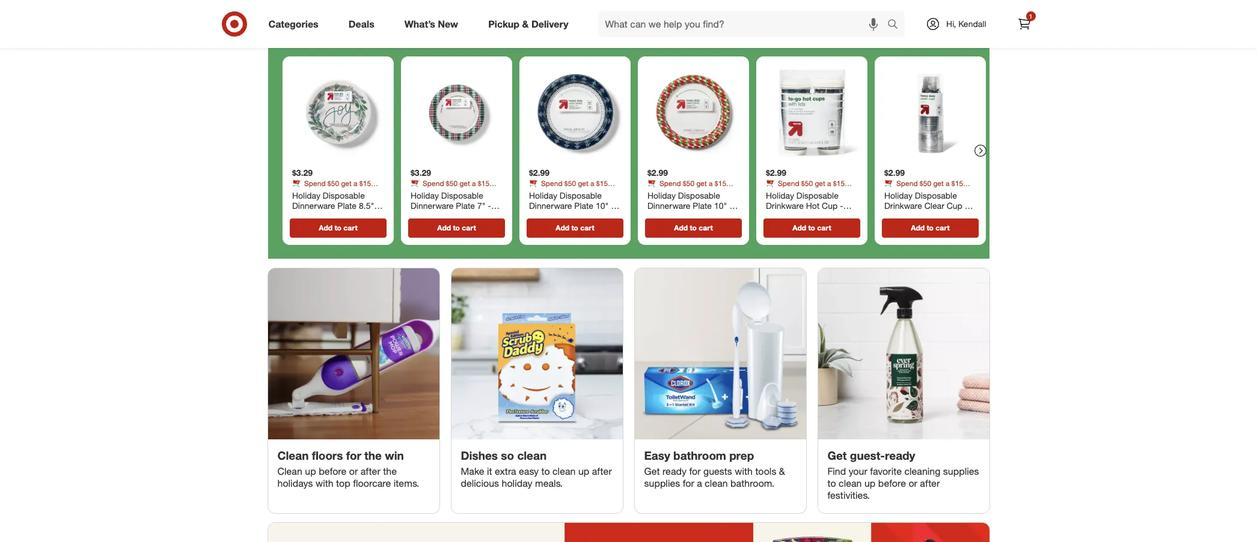 Task type: describe. For each thing, give the bounding box(es) containing it.
after inside the dishes so clean make it extra easy to clean up after delicious holiday meals.
[[592, 466, 612, 478]]

picks
[[693, 25, 737, 47]]

$2.99 for holiday disposable dinnerware plate 10" - embroidered trees - 20ct - up & up™
[[529, 168, 549, 178]]

$2.99 for holiday disposable drinkware clear cup - holly - 18oz/30ct - up & up™
[[884, 168, 905, 178]]

10" for geo
[[714, 201, 727, 211]]

geo
[[688, 211, 704, 221]]

add for holly
[[911, 223, 924, 232]]

add to cart button for holly
[[882, 218, 978, 238]]

a
[[697, 478, 702, 490]]

up™ for green
[[418, 222, 432, 232]]

$2.99 for holiday disposable dinnerware plate 10" - enterprise geo - 20ct - up & up™
[[647, 168, 668, 178]]

so
[[501, 449, 514, 463]]

& inside 'holiday disposable dinnerware plate 10" - embroidered trees - 20ct - up & up™'
[[565, 222, 571, 232]]

your
[[849, 466, 867, 478]]

to for holly
[[926, 223, 933, 232]]

holiday
[[502, 478, 532, 490]]

8.5"
[[359, 201, 374, 211]]

drinkware for winter
[[766, 201, 803, 211]]

up inside 'holiday disposable dinnerware plate 10" - embroidered trees - 20ct - up & up™'
[[553, 222, 563, 232]]

categories
[[268, 18, 318, 30]]

add for joy
[[319, 223, 332, 232]]

clear
[[924, 201, 944, 211]]

cart for holiday disposable dinnerware plate 8.5" - joy - 40ct - up & up™
[[343, 223, 357, 232]]

& inside holiday disposable drinkware hot cup - winter blues - 16oz/8ct - up & up™
[[783, 222, 789, 232]]

pickup & delivery link
[[478, 11, 584, 37]]

up inside holiday disposable drinkware hot cup - winter blues - 16oz/8ct - up & up™
[[771, 222, 781, 232]]

holiday disposable dinnerware plate 10" - embroidered trees - 20ct - up & up™ image
[[524, 61, 626, 163]]

add to cart for green
[[437, 223, 476, 232]]

categories link
[[258, 11, 334, 37]]

plate for trees
[[574, 201, 593, 211]]

to inside the dishes so clean make it extra easy to clean up after delicious holiday meals.
[[541, 466, 550, 478]]

carousel region
[[268, 15, 989, 269]]

1 horizontal spatial the
[[383, 466, 397, 478]]

& inside holiday disposable drinkware clear cup - holly - 18oz/30ct - up & up™
[[968, 211, 974, 221]]

disposable for embroidered
[[559, 190, 601, 200]]

favorite
[[870, 466, 902, 478]]

easy
[[519, 466, 539, 478]]

floors
[[312, 449, 343, 463]]

deals
[[349, 18, 374, 30]]

pickup & delivery
[[488, 18, 568, 30]]

& inside "link"
[[522, 18, 529, 30]]

holiday disposable dinnerware plate 10" - enterprise geo - 20ct - up & up™ image
[[642, 61, 744, 163]]

holiday disposable drinkware clear cup - holly - 18oz/30ct - up & up™ image
[[879, 61, 981, 163]]

to for embroidered
[[571, 223, 578, 232]]

bathroom.
[[731, 478, 774, 490]]

holiday disposable dinnerware plate 8.5" - joy - 40ct - up & up™ image
[[287, 61, 389, 163]]

hot
[[806, 201, 819, 211]]

entertaining
[[587, 25, 688, 47]]

cup for 16oz/8ct
[[822, 201, 837, 211]]

dinnerware for embroidered
[[529, 201, 572, 211]]

dinnerware for enterprise
[[647, 201, 690, 211]]

cleaning
[[904, 466, 941, 478]]

up inside the dishes so clean make it extra easy to clean up after delicious holiday meals.
[[578, 466, 589, 478]]

items.
[[394, 478, 419, 490]]

or inside the clean floors for the win clean up before or after the holidays with top floorcare items.
[[349, 466, 358, 478]]

hi, kendall
[[946, 19, 986, 29]]

up™ for winter
[[791, 222, 805, 232]]

18oz/30ct
[[911, 211, 948, 221]]

plate for -
[[337, 201, 356, 211]]

clean right easy
[[553, 466, 576, 478]]

get inside get guest-ready find your favorite cleaning supplies to clean up before or after festivities.
[[828, 449, 847, 463]]

add to cart for enterprise
[[674, 223, 713, 232]]

add to cart button for enterprise
[[645, 218, 742, 238]]

what's new
[[404, 18, 458, 30]]

plate for plaid
[[456, 201, 475, 211]]

1
[[1029, 13, 1032, 20]]

disposable for holly
[[915, 190, 957, 200]]

holiday disposable dinnerware plate 10" - embroidered trees - 20ct - up & up™
[[529, 190, 614, 232]]

holiday disposable dinnerware plate 10" - enterprise geo - 20ct - up & up™
[[647, 190, 734, 232]]

prep
[[729, 449, 754, 463]]

54ct
[[463, 211, 479, 221]]

up™ inside "holiday disposable dinnerware plate 8.5" - joy - 40ct - up & up™"
[[357, 211, 371, 221]]

holiday right pickup
[[520, 25, 582, 47]]

40ct
[[313, 211, 330, 221]]

to inside get guest-ready find your favorite cleaning supplies to clean up before or after festivities.
[[828, 478, 836, 490]]

cart for holiday disposable dinnerware plate 10" - embroidered trees - 20ct - up & up™
[[580, 223, 594, 232]]

add for winter
[[792, 223, 806, 232]]

add to cart for embroidered
[[555, 223, 594, 232]]

with inside the clean floors for the win clean up before or after the holidays with top floorcare items.
[[316, 478, 333, 490]]

floorcare
[[353, 478, 391, 490]]

holiday disposable dinnerware plate 7" - green plaid - 54ct - up & up™ image
[[406, 61, 507, 163]]

clean up easy
[[517, 449, 547, 463]]

delivery
[[531, 18, 568, 30]]

drinkware for holly
[[884, 201, 922, 211]]

20ct for holiday disposable dinnerware plate 10" - embroidered trees - 20ct - up & up™
[[529, 222, 545, 232]]

disposable for joy
[[322, 190, 365, 200]]

easy
[[644, 449, 670, 463]]

make
[[461, 466, 484, 478]]

clean inside get guest-ready find your favorite cleaning supplies to clean up before or after festivities.
[[839, 478, 862, 490]]

add to cart button for embroidered
[[526, 218, 623, 238]]

deals link
[[338, 11, 389, 37]]

0 horizontal spatial the
[[364, 449, 382, 463]]

up™ inside holiday disposable drinkware clear cup - holly - 18oz/30ct - up & up™
[[884, 222, 898, 232]]

& inside holiday disposable dinnerware plate 10" - enterprise geo - 20ct - up & up™
[[659, 222, 665, 232]]

what's new link
[[394, 11, 473, 37]]

get inside easy bathroom prep get ready for guests with tools & supplies for a clean bathroom.
[[644, 466, 660, 478]]

holiday entertaining picks
[[520, 25, 737, 47]]

plaid
[[436, 211, 455, 221]]

add for embroidered
[[555, 223, 569, 232]]

holiday disposable drinkware hot cup - winter blues - 16oz/8ct - up & up™
[[766, 190, 854, 232]]

clean floors for the win clean up before or after the holidays with top floorcare items.
[[277, 449, 419, 490]]

search button
[[882, 11, 911, 40]]



Task type: vqa. For each thing, say whether or not it's contained in the screenshot.


Task type: locate. For each thing, give the bounding box(es) containing it.
up down enterprise
[[647, 222, 657, 232]]

holiday inside holiday disposable drinkware hot cup - winter blues - 16oz/8ct - up & up™
[[766, 190, 794, 200]]

& right pickup
[[522, 18, 529, 30]]

to left your
[[828, 478, 836, 490]]

holiday for holiday disposable dinnerware plate 7" - green plaid - 54ct - up & up™
[[410, 190, 439, 200]]

cart for holiday disposable drinkware hot cup - winter blues - 16oz/8ct - up & up™
[[817, 223, 831, 232]]

supplies inside easy bathroom prep get ready for guests with tools & supplies for a clean bathroom.
[[644, 478, 680, 490]]

clean up holidays
[[277, 449, 309, 463]]

& right 40ct on the top of page
[[349, 211, 355, 221]]

get
[[828, 449, 847, 463], [644, 466, 660, 478]]

dinnerware inside 'holiday disposable dinnerware plate 10" - embroidered trees - 20ct - up & up™'
[[529, 201, 572, 211]]

add to cart down trees
[[555, 223, 594, 232]]

0 vertical spatial the
[[364, 449, 382, 463]]

up down guest- at right
[[865, 478, 876, 490]]

dinnerware for green
[[410, 201, 453, 211]]

before
[[319, 466, 347, 478], [878, 478, 906, 490]]

clean down guest- at right
[[839, 478, 862, 490]]

10" inside holiday disposable dinnerware plate 10" - enterprise geo - 20ct - up & up™
[[714, 201, 727, 211]]

dinnerware up enterprise
[[647, 201, 690, 211]]

dinnerware inside "holiday disposable dinnerware plate 8.5" - joy - 40ct - up & up™"
[[292, 201, 335, 211]]

cart for holiday disposable drinkware clear cup - holly - 18oz/30ct - up & up™
[[935, 223, 949, 232]]

2 10" from the left
[[714, 201, 727, 211]]

What can we help you find? suggestions appear below search field
[[598, 11, 890, 37]]

7"
[[477, 201, 485, 211]]

0 horizontal spatial ready
[[662, 466, 687, 478]]

disposable for winter
[[796, 190, 838, 200]]

20ct for holiday disposable dinnerware plate 10" - enterprise geo - 20ct - up & up™
[[712, 211, 729, 221]]

cart down 18oz/30ct
[[935, 223, 949, 232]]

disposable up trees
[[559, 190, 601, 200]]

3 add from the left
[[555, 223, 569, 232]]

winter
[[766, 211, 790, 221]]

1 dinnerware from the left
[[292, 201, 335, 211]]

kendall
[[958, 19, 986, 29]]

& inside easy bathroom prep get ready for guests with tools & supplies for a clean bathroom.
[[779, 466, 785, 478]]

holiday disposable dinnerware plate 8.5" - joy - 40ct - up & up™
[[292, 190, 380, 221]]

disposable up clear
[[915, 190, 957, 200]]

the
[[364, 449, 382, 463], [383, 466, 397, 478]]

1 vertical spatial get
[[644, 466, 660, 478]]

up™ for enterprise
[[667, 222, 681, 232]]

with left top
[[316, 478, 333, 490]]

2 plate from the left
[[456, 201, 475, 211]]

add to cart down 18oz/30ct
[[911, 223, 949, 232]]

to down blues in the right top of the page
[[808, 223, 815, 232]]

cup right clear
[[946, 201, 962, 211]]

-
[[376, 201, 380, 211], [488, 201, 491, 211], [611, 201, 614, 211], [729, 201, 732, 211], [840, 201, 843, 211], [965, 201, 968, 211], [307, 211, 311, 221], [332, 211, 335, 221], [457, 211, 460, 221], [481, 211, 485, 221], [602, 211, 606, 221], [706, 211, 710, 221], [731, 211, 734, 221], [816, 211, 819, 221], [905, 211, 909, 221], [951, 211, 954, 221], [548, 222, 551, 232], [766, 222, 769, 232]]

$3.29 up joy
[[292, 168, 312, 178]]

plate up trees
[[574, 201, 593, 211]]

1 vertical spatial the
[[383, 466, 397, 478]]

dinnerware for joy
[[292, 201, 335, 211]]

add down 18oz/30ct
[[911, 223, 924, 232]]

drinkware up holly at the top
[[884, 201, 922, 211]]

1 horizontal spatial drinkware
[[884, 201, 922, 211]]

3 dinnerware from the left
[[529, 201, 572, 211]]

disposable inside holiday disposable dinnerware plate 10" - enterprise geo - 20ct - up & up™
[[678, 190, 720, 200]]

0 vertical spatial ready
[[885, 449, 915, 463]]

2 drinkware from the left
[[884, 201, 922, 211]]

1 add to cart button from the left
[[289, 218, 386, 238]]

20ct down embroidered
[[529, 222, 545, 232]]

pickup
[[488, 18, 519, 30]]

cart down trees
[[580, 223, 594, 232]]

$2.99 up holly at the top
[[884, 168, 905, 178]]

3 disposable from the left
[[559, 190, 601, 200]]

6 add from the left
[[911, 223, 924, 232]]

add to cart down 40ct on the top of page
[[319, 223, 357, 232]]

after inside get guest-ready find your favorite cleaning supplies to clean up before or after festivities.
[[920, 478, 940, 490]]

to down plaid
[[453, 223, 460, 232]]

the left win
[[364, 449, 382, 463]]

up™ inside holiday disposable drinkware hot cup - winter blues - 16oz/8ct - up & up™
[[791, 222, 805, 232]]

drinkware inside holiday disposable drinkware clear cup - holly - 18oz/30ct - up & up™
[[884, 201, 922, 211]]

3 $2.99 from the left
[[766, 168, 786, 178]]

& inside holiday disposable dinnerware plate 7" - green plaid - 54ct - up & up™
[[410, 222, 416, 232]]

10" for trees
[[595, 201, 608, 211]]

holiday inside 'holiday disposable dinnerware plate 10" - embroidered trees - 20ct - up & up™'
[[529, 190, 557, 200]]

1 link
[[1011, 11, 1037, 37]]

extra
[[495, 466, 516, 478]]

2 cup from the left
[[946, 201, 962, 211]]

1 add to cart from the left
[[319, 223, 357, 232]]

0 horizontal spatial $3.29
[[292, 168, 312, 178]]

for down the bathroom
[[689, 466, 701, 478]]

3 cart from the left
[[580, 223, 594, 232]]

cart for holiday disposable dinnerware plate 7" - green plaid - 54ct - up & up™
[[462, 223, 476, 232]]

1 disposable from the left
[[322, 190, 365, 200]]

cart down "16oz/8ct"
[[817, 223, 831, 232]]

5 disposable from the left
[[796, 190, 838, 200]]

1 $3.29 from the left
[[292, 168, 312, 178]]

holiday disposable drinkware clear cup - holly - 18oz/30ct - up & up™
[[884, 190, 974, 232]]

with inside easy bathroom prep get ready for guests with tools & supplies for a clean bathroom.
[[735, 466, 753, 478]]

add to cart for holly
[[911, 223, 949, 232]]

after inside the clean floors for the win clean up before or after the holidays with top floorcare items.
[[361, 466, 380, 478]]

supplies inside get guest-ready find your favorite cleaning supplies to clean up before or after festivities.
[[943, 466, 979, 478]]

2 add from the left
[[437, 223, 451, 232]]

holiday inside holiday disposable drinkware clear cup - holly - 18oz/30ct - up & up™
[[884, 190, 912, 200]]

before inside the clean floors for the win clean up before or after the holidays with top floorcare items.
[[319, 466, 347, 478]]

add down enterprise
[[674, 223, 688, 232]]

dinnerware inside holiday disposable dinnerware plate 7" - green plaid - 54ct - up & up™
[[410, 201, 453, 211]]

add down embroidered
[[555, 223, 569, 232]]

add down 40ct on the top of page
[[319, 223, 332, 232]]

after right top
[[361, 466, 380, 478]]

holiday up holly at the top
[[884, 190, 912, 200]]

dishes
[[461, 449, 498, 463]]

0 horizontal spatial cup
[[822, 201, 837, 211]]

16oz/8ct
[[821, 211, 854, 221]]

6 disposable from the left
[[915, 190, 957, 200]]

& inside "holiday disposable dinnerware plate 8.5" - joy - 40ct - up & up™"
[[349, 211, 355, 221]]

cart for holiday disposable dinnerware plate 10" - enterprise geo - 20ct - up & up™
[[698, 223, 713, 232]]

1 vertical spatial clean
[[277, 466, 302, 478]]

add for enterprise
[[674, 223, 688, 232]]

1 horizontal spatial 10"
[[714, 201, 727, 211]]

1 horizontal spatial 20ct
[[712, 211, 729, 221]]

0 horizontal spatial after
[[361, 466, 380, 478]]

dishes so clean make it extra easy to clean up after delicious holiday meals.
[[461, 449, 612, 490]]

disposable inside holiday disposable dinnerware plate 7" - green plaid - 54ct - up & up™
[[441, 190, 483, 200]]

2 horizontal spatial after
[[920, 478, 940, 490]]

drinkware inside holiday disposable drinkware hot cup - winter blues - 16oz/8ct - up & up™
[[766, 201, 803, 211]]

disposable up the 7" on the top left of page
[[441, 190, 483, 200]]

trees
[[580, 211, 600, 221]]

what's
[[404, 18, 435, 30]]

add to cart for joy
[[319, 223, 357, 232]]

plate inside 'holiday disposable dinnerware plate 10" - embroidered trees - 20ct - up & up™'
[[574, 201, 593, 211]]

1 cart from the left
[[343, 223, 357, 232]]

1 horizontal spatial ready
[[885, 449, 915, 463]]

the down win
[[383, 466, 397, 478]]

new
[[438, 18, 458, 30]]

add to cart button for joy
[[289, 218, 386, 238]]

1 cup from the left
[[822, 201, 837, 211]]

$2.99 up enterprise
[[647, 168, 668, 178]]

2 dinnerware from the left
[[410, 201, 453, 211]]

green
[[410, 211, 434, 221]]

2 $2.99 from the left
[[647, 168, 668, 178]]

holly
[[884, 211, 903, 221]]

to down geo at the right of the page
[[690, 223, 696, 232]]

add to cart down blues in the right top of the page
[[792, 223, 831, 232]]

up
[[337, 211, 347, 221], [487, 211, 497, 221], [956, 211, 966, 221], [553, 222, 563, 232], [647, 222, 657, 232], [771, 222, 781, 232], [305, 466, 316, 478], [578, 466, 589, 478], [865, 478, 876, 490]]

clean
[[277, 449, 309, 463], [277, 466, 302, 478]]

for inside the clean floors for the win clean up before or after the holidays with top floorcare items.
[[346, 449, 361, 463]]

5 add from the left
[[792, 223, 806, 232]]

after right favorite
[[920, 478, 940, 490]]

add
[[319, 223, 332, 232], [437, 223, 451, 232], [555, 223, 569, 232], [674, 223, 688, 232], [792, 223, 806, 232], [911, 223, 924, 232]]

to right easy
[[541, 466, 550, 478]]

$3.29 up green at the left of page
[[410, 168, 431, 178]]

2 add to cart from the left
[[437, 223, 476, 232]]

up™ for embroidered
[[573, 222, 587, 232]]

up™ down trees
[[573, 222, 587, 232]]

holiday inside holiday disposable dinnerware plate 10" - enterprise geo - 20ct - up & up™
[[647, 190, 675, 200]]

supplies right cleaning
[[943, 466, 979, 478]]

holiday for holiday disposable dinnerware plate 10" - enterprise geo - 20ct - up & up™
[[647, 190, 675, 200]]

1 vertical spatial ready
[[662, 466, 687, 478]]

easy bathroom prep get ready for guests with tools & supplies for a clean bathroom.
[[644, 449, 785, 490]]

ready up favorite
[[885, 449, 915, 463]]

up™ down blues in the right top of the page
[[791, 222, 805, 232]]

1 drinkware from the left
[[766, 201, 803, 211]]

for right floors
[[346, 449, 361, 463]]

3 plate from the left
[[574, 201, 593, 211]]

plate left 8.5" in the top of the page
[[337, 201, 356, 211]]

get up find
[[828, 449, 847, 463]]

dinnerware up 40ct on the top of page
[[292, 201, 335, 211]]

up™ inside holiday disposable dinnerware plate 7" - green plaid - 54ct - up & up™
[[418, 222, 432, 232]]

6 add to cart button from the left
[[882, 218, 978, 238]]

blues
[[792, 211, 813, 221]]

ready inside easy bathroom prep get ready for guests with tools & supplies for a clean bathroom.
[[662, 466, 687, 478]]

& right 'tools'
[[779, 466, 785, 478]]

festivities.
[[828, 490, 870, 502]]

up™ down enterprise
[[667, 222, 681, 232]]

drinkware up winter
[[766, 201, 803, 211]]

plate inside holiday disposable dinnerware plate 10" - enterprise geo - 20ct - up & up™
[[693, 201, 712, 211]]

delicious
[[461, 478, 499, 490]]

to down 18oz/30ct
[[926, 223, 933, 232]]

dinnerware inside holiday disposable dinnerware plate 10" - enterprise geo - 20ct - up & up™
[[647, 201, 690, 211]]

up™ down holly at the top
[[884, 222, 898, 232]]

up™ down green at the left of page
[[418, 222, 432, 232]]

$2.99 for holiday disposable drinkware hot cup - winter blues - 16oz/8ct - up & up™
[[766, 168, 786, 178]]

0 horizontal spatial 10"
[[595, 201, 608, 211]]

up down winter
[[771, 222, 781, 232]]

up right 54ct
[[487, 211, 497, 221]]

disposable up geo at the right of the page
[[678, 190, 720, 200]]

to for enterprise
[[690, 223, 696, 232]]

20ct inside holiday disposable dinnerware plate 10" - enterprise geo - 20ct - up & up™
[[712, 211, 729, 221]]

for left a
[[683, 478, 694, 490]]

holiday up joy
[[292, 190, 320, 200]]

to
[[334, 223, 341, 232], [453, 223, 460, 232], [571, 223, 578, 232], [690, 223, 696, 232], [808, 223, 815, 232], [926, 223, 933, 232], [541, 466, 550, 478], [828, 478, 836, 490]]

1 10" from the left
[[595, 201, 608, 211]]

after right meals.
[[592, 466, 612, 478]]

up inside the clean floors for the win clean up before or after the holidays with top floorcare items.
[[305, 466, 316, 478]]

0 horizontal spatial drinkware
[[766, 201, 803, 211]]

$2.99 up embroidered
[[529, 168, 549, 178]]

tools
[[755, 466, 776, 478]]

$3.29 for holiday disposable dinnerware plate 8.5" - joy - 40ct - up & up™
[[292, 168, 312, 178]]

supplies down easy
[[644, 478, 680, 490]]

cup
[[822, 201, 837, 211], [946, 201, 962, 211]]

meals.
[[535, 478, 563, 490]]

disposable inside "holiday disposable dinnerware plate 8.5" - joy - 40ct - up & up™"
[[322, 190, 365, 200]]

add to cart button
[[289, 218, 386, 238], [408, 218, 505, 238], [526, 218, 623, 238], [645, 218, 742, 238], [763, 218, 860, 238], [882, 218, 978, 238]]

4 plate from the left
[[693, 201, 712, 211]]

4 dinnerware from the left
[[647, 201, 690, 211]]

for
[[346, 449, 361, 463], [689, 466, 701, 478], [683, 478, 694, 490]]

& down embroidered
[[565, 222, 571, 232]]

holiday inside "holiday disposable dinnerware plate 8.5" - joy - 40ct - up & up™"
[[292, 190, 320, 200]]

holiday
[[520, 25, 582, 47], [292, 190, 320, 200], [410, 190, 439, 200], [529, 190, 557, 200], [647, 190, 675, 200], [766, 190, 794, 200], [884, 190, 912, 200]]

up™ inside holiday disposable dinnerware plate 10" - enterprise geo - 20ct - up & up™
[[667, 222, 681, 232]]

1 horizontal spatial cup
[[946, 201, 962, 211]]

clean right a
[[705, 478, 728, 490]]

holiday disposable drinkware hot cup - winter blues - 16oz/8ct - up & up™ image
[[761, 61, 862, 163]]

before down floors
[[319, 466, 347, 478]]

4 disposable from the left
[[678, 190, 720, 200]]

up inside holiday disposable dinnerware plate 7" - green plaid - 54ct - up & up™
[[487, 211, 497, 221]]

up right meals.
[[578, 466, 589, 478]]

cart down "holiday disposable dinnerware plate 8.5" - joy - 40ct - up & up™"
[[343, 223, 357, 232]]

ready
[[885, 449, 915, 463], [662, 466, 687, 478]]

add to cart button for winter
[[763, 218, 860, 238]]

plate inside holiday disposable dinnerware plate 7" - green plaid - 54ct - up & up™
[[456, 201, 475, 211]]

2 cart from the left
[[462, 223, 476, 232]]

guests
[[703, 466, 732, 478]]

up inside "holiday disposable dinnerware plate 8.5" - joy - 40ct - up & up™"
[[337, 211, 347, 221]]

5 add to cart button from the left
[[763, 218, 860, 238]]

cup for -
[[946, 201, 962, 211]]

or inside get guest-ready find your favorite cleaning supplies to clean up before or after festivities.
[[909, 478, 917, 490]]

to for winter
[[808, 223, 815, 232]]

1 add from the left
[[319, 223, 332, 232]]

2 $3.29 from the left
[[410, 168, 431, 178]]

plate up 54ct
[[456, 201, 475, 211]]

1 horizontal spatial get
[[828, 449, 847, 463]]

6 add to cart from the left
[[911, 223, 949, 232]]

add to cart down geo at the right of the page
[[674, 223, 713, 232]]

3 add to cart from the left
[[555, 223, 594, 232]]

up down embroidered
[[553, 222, 563, 232]]

to for joy
[[334, 223, 341, 232]]

clean left top
[[277, 466, 302, 478]]

disposable
[[322, 190, 365, 200], [441, 190, 483, 200], [559, 190, 601, 200], [678, 190, 720, 200], [796, 190, 838, 200], [915, 190, 957, 200]]

5 add to cart from the left
[[792, 223, 831, 232]]

& down green at the left of page
[[410, 222, 416, 232]]

to for green
[[453, 223, 460, 232]]

0 horizontal spatial or
[[349, 466, 358, 478]]

holidays
[[277, 478, 313, 490]]

4 cart from the left
[[698, 223, 713, 232]]

up inside get guest-ready find your favorite cleaning supplies to clean up before or after festivities.
[[865, 478, 876, 490]]

guest-
[[850, 449, 885, 463]]

bathroom
[[673, 449, 726, 463]]

&
[[522, 18, 529, 30], [349, 211, 355, 221], [968, 211, 974, 221], [410, 222, 416, 232], [565, 222, 571, 232], [659, 222, 665, 232], [783, 222, 789, 232], [779, 466, 785, 478]]

holiday up enterprise
[[647, 190, 675, 200]]

1 plate from the left
[[337, 201, 356, 211]]

4 add to cart button from the left
[[645, 218, 742, 238]]

dinnerware up green at the left of page
[[410, 201, 453, 211]]

dinnerware
[[292, 201, 335, 211], [410, 201, 453, 211], [529, 201, 572, 211], [647, 201, 690, 211]]

search
[[882, 19, 911, 31]]

0 horizontal spatial get
[[644, 466, 660, 478]]

& right 18oz/30ct
[[968, 211, 974, 221]]

get down easy
[[644, 466, 660, 478]]

cup inside holiday disposable drinkware clear cup - holly - 18oz/30ct - up & up™
[[946, 201, 962, 211]]

disposable up 8.5" in the top of the page
[[322, 190, 365, 200]]

$3.29
[[292, 168, 312, 178], [410, 168, 431, 178]]

disposable up hot
[[796, 190, 838, 200]]

2 disposable from the left
[[441, 190, 483, 200]]

ready inside get guest-ready find your favorite cleaning supplies to clean up before or after festivities.
[[885, 449, 915, 463]]

4 add from the left
[[674, 223, 688, 232]]

holiday for holiday disposable dinnerware plate 10" - embroidered trees - 20ct - up & up™
[[529, 190, 557, 200]]

plate up geo at the right of the page
[[693, 201, 712, 211]]

holiday disposable dinnerware plate 7" - green plaid - 54ct - up & up™
[[410, 190, 497, 232]]

0 horizontal spatial 20ct
[[529, 222, 545, 232]]

1 horizontal spatial with
[[735, 466, 753, 478]]

0 horizontal spatial before
[[319, 466, 347, 478]]

up down floors
[[305, 466, 316, 478]]

4 $2.99 from the left
[[884, 168, 905, 178]]

1 horizontal spatial before
[[878, 478, 906, 490]]

top
[[336, 478, 350, 490]]

2 add to cart button from the left
[[408, 218, 505, 238]]

up™
[[357, 211, 371, 221], [418, 222, 432, 232], [573, 222, 587, 232], [667, 222, 681, 232], [791, 222, 805, 232], [884, 222, 898, 232]]

add to cart for winter
[[792, 223, 831, 232]]

1 horizontal spatial $3.29
[[410, 168, 431, 178]]

win
[[385, 449, 404, 463]]

$2.99 up winter
[[766, 168, 786, 178]]

cart
[[343, 223, 357, 232], [462, 223, 476, 232], [580, 223, 594, 232], [698, 223, 713, 232], [817, 223, 831, 232], [935, 223, 949, 232]]

& down enterprise
[[659, 222, 665, 232]]

disposable inside 'holiday disposable dinnerware plate 10" - embroidered trees - 20ct - up & up™'
[[559, 190, 601, 200]]

0 vertical spatial clean
[[277, 449, 309, 463]]

0 horizontal spatial with
[[316, 478, 333, 490]]

20ct
[[712, 211, 729, 221], [529, 222, 545, 232]]

holiday for holiday disposable drinkware hot cup - winter blues - 16oz/8ct - up & up™
[[766, 190, 794, 200]]

up™ inside 'holiday disposable dinnerware plate 10" - embroidered trees - 20ct - up & up™'
[[573, 222, 587, 232]]

holiday up embroidered
[[529, 190, 557, 200]]

cup up "16oz/8ct"
[[822, 201, 837, 211]]

1 $2.99 from the left
[[529, 168, 549, 178]]

disposable for enterprise
[[678, 190, 720, 200]]

holiday inside holiday disposable dinnerware plate 7" - green plaid - 54ct - up & up™
[[410, 190, 439, 200]]

add to cart button for green
[[408, 218, 505, 238]]

2 clean from the top
[[277, 466, 302, 478]]

clean inside easy bathroom prep get ready for guests with tools & supplies for a clean bathroom.
[[705, 478, 728, 490]]

6 cart from the left
[[935, 223, 949, 232]]

add to cart
[[319, 223, 357, 232], [437, 223, 476, 232], [555, 223, 594, 232], [674, 223, 713, 232], [792, 223, 831, 232], [911, 223, 949, 232]]

0 vertical spatial get
[[828, 449, 847, 463]]

hi,
[[946, 19, 956, 29]]

disposable inside holiday disposable drinkware hot cup - winter blues - 16oz/8ct - up & up™
[[796, 190, 838, 200]]

to down embroidered
[[571, 223, 578, 232]]

after
[[361, 466, 380, 478], [592, 466, 612, 478], [920, 478, 940, 490]]

it
[[487, 466, 492, 478]]

drinkware
[[766, 201, 803, 211], [884, 201, 922, 211]]

0 horizontal spatial supplies
[[644, 478, 680, 490]]

10" inside 'holiday disposable dinnerware plate 10" - embroidered trees - 20ct - up & up™'
[[595, 201, 608, 211]]

1 clean from the top
[[277, 449, 309, 463]]

20ct inside 'holiday disposable dinnerware plate 10" - embroidered trees - 20ct - up & up™'
[[529, 222, 545, 232]]

add to cart down plaid
[[437, 223, 476, 232]]

joy
[[292, 211, 305, 221]]

4 add to cart from the left
[[674, 223, 713, 232]]

$3.29 for holiday disposable dinnerware plate 7" - green plaid - 54ct - up & up™
[[410, 168, 431, 178]]

to down "holiday disposable dinnerware plate 8.5" - joy - 40ct - up & up™"
[[334, 223, 341, 232]]

up right 40ct on the top of page
[[337, 211, 347, 221]]

add for green
[[437, 223, 451, 232]]

plate inside "holiday disposable dinnerware plate 8.5" - joy - 40ct - up & up™"
[[337, 201, 356, 211]]

clean
[[517, 449, 547, 463], [553, 466, 576, 478], [705, 478, 728, 490], [839, 478, 862, 490]]

with
[[735, 466, 753, 478], [316, 478, 333, 490]]

cart down 54ct
[[462, 223, 476, 232]]

holiday for holiday disposable drinkware clear cup - holly - 18oz/30ct - up & up™
[[884, 190, 912, 200]]

get guest-ready find your favorite cleaning supplies to clean up before or after festivities.
[[828, 449, 979, 502]]

disposable inside holiday disposable drinkware clear cup - holly - 18oz/30ct - up & up™
[[915, 190, 957, 200]]

holiday for holiday disposable dinnerware plate 8.5" - joy - 40ct - up & up™
[[292, 190, 320, 200]]

& down winter
[[783, 222, 789, 232]]

1 horizontal spatial supplies
[[943, 466, 979, 478]]

up inside holiday disposable drinkware clear cup - holly - 18oz/30ct - up & up™
[[956, 211, 966, 221]]

up inside holiday disposable dinnerware plate 10" - enterprise geo - 20ct - up & up™
[[647, 222, 657, 232]]

$2.99
[[529, 168, 549, 178], [647, 168, 668, 178], [766, 168, 786, 178], [884, 168, 905, 178]]

plate for geo
[[693, 201, 712, 211]]

cup inside holiday disposable drinkware hot cup - winter blues - 16oz/8ct - up & up™
[[822, 201, 837, 211]]

add down plaid
[[437, 223, 451, 232]]

ready down easy
[[662, 466, 687, 478]]

1 horizontal spatial after
[[592, 466, 612, 478]]

5 cart from the left
[[817, 223, 831, 232]]

add down blues in the right top of the page
[[792, 223, 806, 232]]

dinnerware up embroidered
[[529, 201, 572, 211]]

embroidered
[[529, 211, 578, 221]]

enterprise
[[647, 211, 686, 221]]

3 add to cart button from the left
[[526, 218, 623, 238]]

disposable for green
[[441, 190, 483, 200]]

holiday up winter
[[766, 190, 794, 200]]

10"
[[595, 201, 608, 211], [714, 201, 727, 211]]

1 horizontal spatial or
[[909, 478, 917, 490]]

find
[[828, 466, 846, 478]]

before inside get guest-ready find your favorite cleaning supplies to clean up before or after festivities.
[[878, 478, 906, 490]]

up right 18oz/30ct
[[956, 211, 966, 221]]



